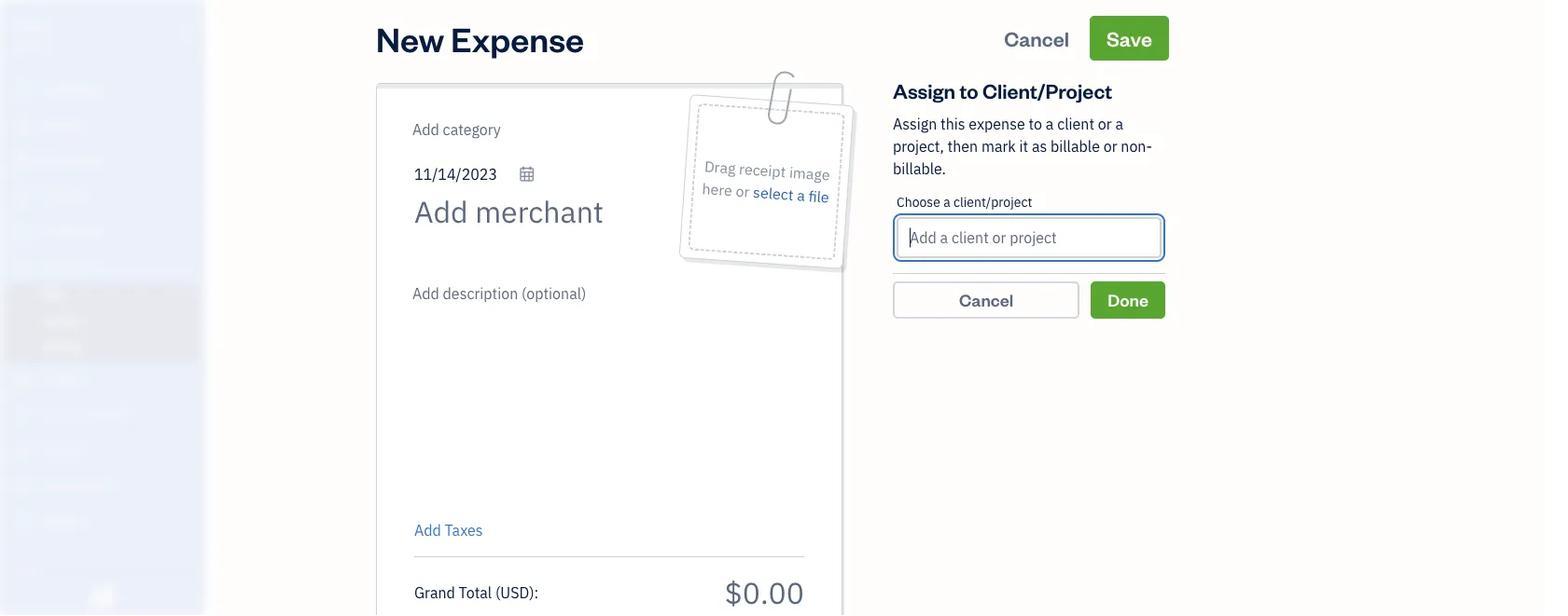 Task type: locate. For each thing, give the bounding box(es) containing it.
client image
[[12, 117, 35, 135]]

0 vertical spatial to
[[960, 77, 979, 104]]

1 vertical spatial cancel
[[959, 289, 1014, 311]]

to
[[960, 77, 979, 104], [1029, 114, 1042, 134]]

drag
[[704, 157, 736, 178]]

0 vertical spatial or
[[1098, 114, 1112, 134]]

assign inside assign this expense to a client or a project, then mark it as billable or non- billable.
[[893, 114, 937, 134]]

money image
[[12, 442, 35, 461]]

here
[[701, 179, 733, 201]]

assign for assign this expense to a client or a project, then mark it as billable or non- billable.
[[893, 114, 937, 134]]

1 horizontal spatial to
[[1029, 114, 1042, 134]]

project,
[[893, 137, 944, 156]]

or left non-
[[1104, 137, 1118, 156]]

Add a client or project text field
[[899, 219, 1160, 257]]

then
[[948, 137, 978, 156]]

done
[[1108, 289, 1149, 311]]

project image
[[12, 371, 35, 390]]

or right client
[[1098, 114, 1112, 134]]

done button
[[1091, 282, 1166, 319]]

this
[[941, 114, 965, 134]]

apple
[[15, 16, 55, 36]]

grand
[[414, 583, 455, 603]]

add
[[414, 521, 441, 541]]

cancel button down add a client or project "text field"
[[893, 282, 1080, 319]]

report image
[[12, 513, 35, 532]]

0 vertical spatial assign
[[893, 77, 956, 104]]

billable.
[[893, 159, 946, 179]]

invoice image
[[12, 188, 35, 206]]

client
[[1057, 114, 1095, 134]]

select a file button
[[752, 181, 830, 209]]

cancel button
[[987, 16, 1086, 61], [893, 282, 1080, 319]]

(
[[496, 583, 501, 603]]

2 vertical spatial or
[[735, 181, 750, 202]]

to up this
[[960, 77, 979, 104]]

client/project
[[983, 77, 1113, 104]]

Amount (USD) text field
[[724, 573, 804, 613]]

choose a client/project element
[[893, 180, 1166, 274]]

non-
[[1121, 137, 1152, 156]]

a left file
[[796, 186, 806, 206]]

assign up project,
[[893, 114, 937, 134]]

0 horizontal spatial to
[[960, 77, 979, 104]]

to up as
[[1029, 114, 1042, 134]]

add taxes button
[[414, 520, 483, 542]]

Category text field
[[412, 119, 572, 141]]

cancel up client/project in the top of the page
[[1004, 25, 1070, 51]]

a
[[1046, 114, 1054, 134], [1116, 114, 1124, 134], [796, 186, 806, 206], [944, 194, 951, 211]]

a inside select a file
[[796, 186, 806, 206]]

assign
[[893, 77, 956, 104], [893, 114, 937, 134]]

select
[[753, 182, 794, 205]]

2 assign from the top
[[893, 114, 937, 134]]

or right the here
[[735, 181, 750, 202]]

drag receipt image here or
[[701, 157, 831, 202]]

cancel button up client/project in the top of the page
[[987, 16, 1086, 61]]

1 assign from the top
[[893, 77, 956, 104]]

or
[[1098, 114, 1112, 134], [1104, 137, 1118, 156], [735, 181, 750, 202]]

assign up this
[[893, 77, 956, 104]]

total
[[459, 583, 492, 603]]

1 vertical spatial assign
[[893, 114, 937, 134]]

0 vertical spatial cancel
[[1004, 25, 1070, 51]]

assign for assign to client/project
[[893, 77, 956, 104]]

it
[[1020, 137, 1029, 156]]

1 vertical spatial to
[[1029, 114, 1042, 134]]

cancel
[[1004, 25, 1070, 51], [959, 289, 1014, 311]]

cancel down add a client or project "text field"
[[959, 289, 1014, 311]]

or inside drag receipt image here or
[[735, 181, 750, 202]]



Task type: describe. For each thing, give the bounding box(es) containing it.
grand total ( usd ):
[[414, 583, 539, 603]]

expense
[[969, 114, 1025, 134]]

freshbooks image
[[88, 586, 118, 608]]

payment image
[[12, 223, 35, 242]]

new expense
[[376, 16, 584, 60]]

mark
[[982, 137, 1016, 156]]

client/project
[[954, 194, 1032, 211]]

a right choose
[[944, 194, 951, 211]]

1 vertical spatial cancel button
[[893, 282, 1080, 319]]

apple owner
[[15, 16, 55, 52]]

to inside assign this expense to a client or a project, then mark it as billable or non- billable.
[[1029, 114, 1042, 134]]

timer image
[[12, 407, 35, 426]]

as
[[1032, 137, 1047, 156]]

billable
[[1051, 137, 1100, 156]]

apps image
[[14, 561, 200, 576]]

assign to client/project
[[893, 77, 1113, 104]]

cancel for topmost cancel button
[[1004, 25, 1070, 51]]

dashboard image
[[12, 81, 35, 100]]

taxes
[[445, 521, 483, 541]]

a up as
[[1046, 114, 1054, 134]]

select a file
[[753, 182, 830, 207]]

usd
[[501, 583, 529, 603]]

main element
[[0, 0, 252, 616]]

choose a client/project
[[897, 194, 1032, 211]]

chart image
[[12, 478, 35, 496]]

choose
[[897, 194, 941, 211]]

Date in MM/DD/YYYY format text field
[[414, 165, 536, 184]]

add taxes
[[414, 521, 483, 541]]

file
[[808, 186, 830, 207]]

image
[[789, 163, 831, 185]]

assign this expense to a client or a project, then mark it as billable or non- billable.
[[893, 114, 1152, 179]]

):
[[529, 583, 539, 603]]

1 vertical spatial or
[[1104, 137, 1118, 156]]

owner
[[15, 37, 49, 52]]

Merchant text field
[[414, 193, 669, 230]]

save
[[1107, 25, 1152, 51]]

expense
[[451, 16, 584, 60]]

0 vertical spatial cancel button
[[987, 16, 1086, 61]]

a up non-
[[1116, 114, 1124, 134]]

new
[[376, 16, 444, 60]]

receipt
[[739, 159, 787, 182]]

estimate image
[[12, 152, 35, 171]]

Description text field
[[405, 283, 795, 507]]

save button
[[1090, 16, 1169, 61]]

cancel for bottommost cancel button
[[959, 289, 1014, 311]]

expense image
[[12, 258, 35, 277]]



Task type: vqa. For each thing, say whether or not it's contained in the screenshot.
bottommost Date
no



